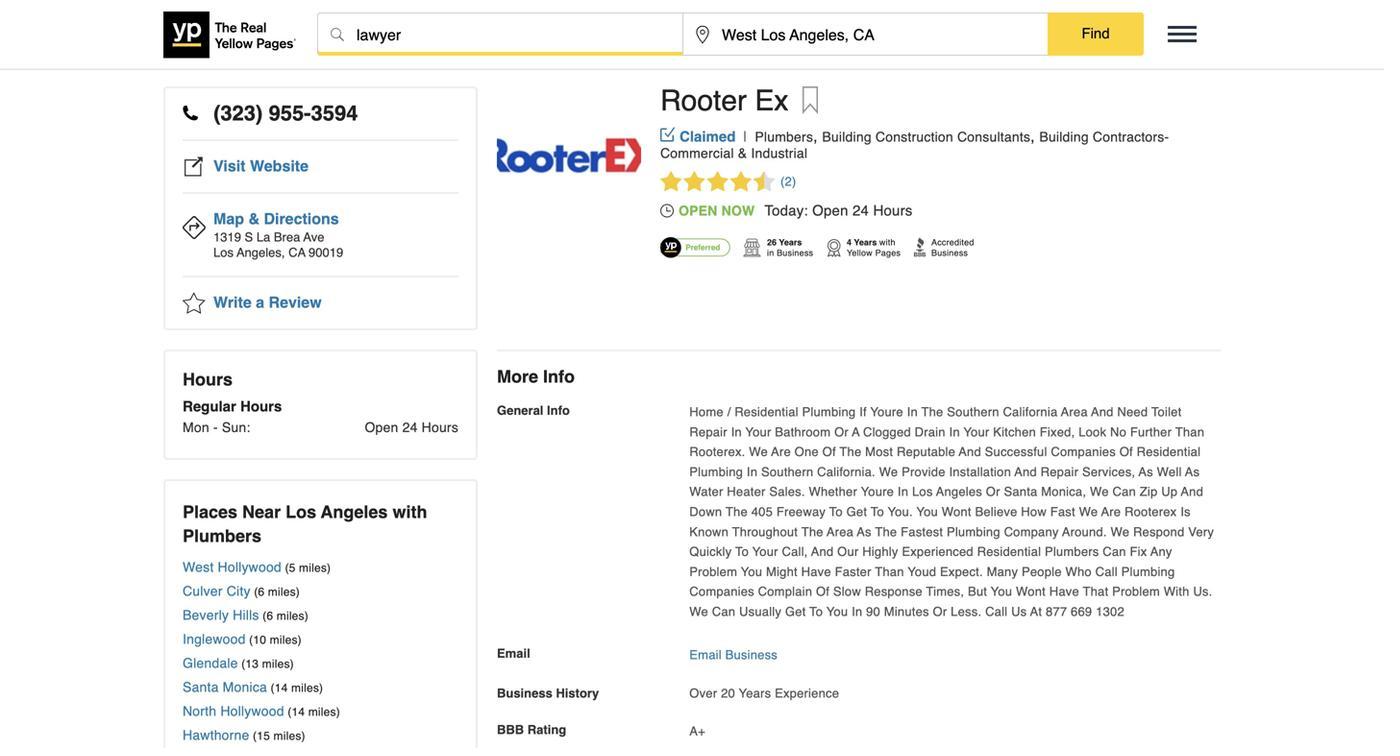 Task type: vqa. For each thing, say whether or not it's contained in the screenshot.
Throughout on the bottom of page
yes



Task type: locate. For each thing, give the bounding box(es) containing it.
1 yp image from the left
[[742, 237, 762, 258]]

home inside breadcrumbs navigation
[[163, 34, 195, 47]]

than down toilet
[[1175, 425, 1204, 440]]

los down provide
[[912, 485, 933, 500]]

no
[[1110, 425, 1127, 440]]

angeles inside breadcrumbs navigation
[[259, 34, 302, 47]]

as up highly at the bottom right of page
[[857, 525, 872, 539]]

beverly
[[183, 608, 229, 623]]

residential right /
[[735, 405, 798, 420]]

residential up many
[[977, 545, 1041, 559]]

how
[[1021, 505, 1047, 519]]

(14
[[271, 682, 288, 695], [288, 706, 305, 719]]

0 horizontal spatial are
[[771, 445, 791, 460]]

1 horizontal spatial email
[[689, 648, 722, 662]]

0 horizontal spatial home
[[163, 34, 195, 47]]

&
[[738, 146, 747, 161], [248, 210, 260, 228]]

plumbing down 'fix'
[[1121, 565, 1175, 579]]

ave
[[303, 230, 324, 245]]

is
[[1180, 505, 1191, 519]]

1 vertical spatial call
[[985, 605, 1008, 619]]

problem up 1302 in the right of the page
[[1112, 585, 1160, 599]]

home left ca link
[[163, 34, 195, 47]]

0 horizontal spatial yp image
[[742, 237, 762, 258]]

0 horizontal spatial repair
[[689, 425, 727, 440]]

0 vertical spatial ca
[[208, 34, 224, 47]]

building inside breadcrumbs navigation
[[314, 34, 357, 47]]

1 horizontal spatial rooter
[[660, 84, 747, 117]]

0 vertical spatial are
[[771, 445, 791, 460]]

rooter
[[498, 34, 534, 47], [660, 84, 747, 117]]

0 vertical spatial 24
[[853, 202, 869, 219]]

california
[[1003, 405, 1058, 420]]

405
[[751, 505, 773, 519]]

rooter inside breadcrumbs navigation
[[498, 34, 534, 47]]

0 horizontal spatial angeles
[[259, 34, 302, 47]]

email for email business
[[689, 648, 722, 662]]

3594
[[311, 101, 358, 125]]

building inside building contractors- commercial & industrial
[[1039, 129, 1089, 145]]

1 horizontal spatial with
[[879, 237, 896, 247]]

1 horizontal spatial residential
[[977, 545, 1041, 559]]

accredited
[[931, 237, 974, 247]]

write a review
[[213, 294, 322, 311]]

2 horizontal spatial yp image
[[914, 237, 927, 257]]

1 horizontal spatial years
[[779, 237, 802, 247]]

years right 20
[[739, 687, 771, 701]]

us
[[1011, 605, 1027, 619]]

1 horizontal spatial ex
[[755, 84, 789, 117]]

2 vertical spatial or
[[933, 605, 947, 619]]

los inside breadcrumbs navigation
[[237, 34, 256, 47]]

contractors
[[360, 34, 422, 47]]

0 horizontal spatial rooter
[[498, 34, 534, 47]]

0 horizontal spatial get
[[785, 605, 806, 619]]

southern
[[947, 405, 999, 420], [761, 465, 813, 480]]

1 horizontal spatial building
[[822, 129, 872, 145]]

0 horizontal spatial ca
[[208, 34, 224, 47]]

plumbers down places
[[183, 527, 261, 546]]

less.
[[951, 605, 982, 619]]

building contractors- commercial & industrial link
[[660, 129, 1169, 161]]

1 vertical spatial or
[[986, 485, 1000, 500]]

known
[[689, 525, 729, 539]]

companies down look
[[1051, 445, 1116, 460]]

email
[[497, 647, 530, 661], [689, 648, 722, 662]]

directions
[[264, 210, 339, 228]]

1 horizontal spatial 24
[[853, 202, 869, 219]]

info
[[543, 367, 575, 387], [547, 404, 570, 418]]

1 horizontal spatial call
[[1095, 565, 1118, 579]]

email for email
[[497, 647, 530, 661]]

2 horizontal spatial years
[[854, 237, 877, 247]]

freeway
[[776, 505, 826, 519]]

1 vertical spatial than
[[875, 565, 904, 579]]

most
[[865, 445, 893, 460]]

near
[[242, 503, 281, 522]]

commercial
[[660, 146, 734, 161]]

0 horizontal spatial years
[[739, 687, 771, 701]]

2 horizontal spatial building
[[1039, 129, 1089, 145]]

plumbers up 'who'
[[1045, 545, 1099, 559]]

area
[[1061, 405, 1088, 420], [827, 525, 854, 539]]

0 horizontal spatial with
[[393, 503, 427, 522]]

call left us
[[985, 605, 1008, 619]]

santa up north
[[183, 680, 219, 695]]

yp preferred image
[[660, 237, 732, 258]]

1 horizontal spatial home
[[689, 405, 724, 420]]

you up fastest
[[916, 505, 938, 519]]

that
[[1083, 585, 1109, 599]]

1 vertical spatial (6
[[263, 610, 273, 623]]

repair
[[689, 425, 727, 440], [1041, 465, 1079, 480]]

plumbers inside places near los angeles with plumbers
[[183, 527, 261, 546]]

building right plumbers link
[[822, 129, 872, 145]]

with down open 24 hours
[[393, 503, 427, 522]]

0 vertical spatial (14
[[271, 682, 288, 695]]

in up the rooterex.
[[731, 425, 742, 440]]

home link
[[163, 34, 195, 47]]

repair up monica,
[[1041, 465, 1079, 480]]

0 horizontal spatial ,
[[813, 127, 818, 145]]

a+ link
[[689, 719, 705, 744]]

area up our
[[827, 525, 854, 539]]

complain
[[758, 585, 812, 599]]

or left a
[[834, 425, 849, 440]]

with inside '4 years with yellow pages'
[[879, 237, 896, 247]]

years inside '4 years with yellow pages'
[[854, 237, 877, 247]]

0 horizontal spatial southern
[[761, 465, 813, 480]]

home for home
[[163, 34, 195, 47]]

wont up at on the right bottom
[[1016, 585, 1046, 599]]

los
[[237, 34, 256, 47], [213, 246, 234, 260], [912, 485, 933, 500], [286, 503, 316, 522]]

hawthorne
[[183, 728, 249, 743]]

home left /
[[689, 405, 724, 420]]

with up pages
[[879, 237, 896, 247]]

1 vertical spatial residential
[[1137, 445, 1201, 460]]

can left zip
[[1113, 485, 1136, 500]]

water
[[689, 485, 723, 500]]

mon - sun:
[[183, 420, 250, 435]]

26
[[767, 237, 777, 247]]

than up 'response' at the right of page
[[875, 565, 904, 579]]

0 vertical spatial with
[[879, 237, 896, 247]]

can
[[1113, 485, 1136, 500], [1103, 545, 1126, 559], [712, 605, 736, 619]]

0 horizontal spatial ex
[[537, 34, 551, 47]]

(323) 955-3594 link
[[183, 88, 458, 141]]

as up zip
[[1139, 465, 1153, 480]]

0 vertical spatial (6
[[254, 586, 265, 599]]

1 vertical spatial (14
[[288, 706, 305, 719]]

building left contractors
[[314, 34, 357, 47]]

we up around.
[[1079, 505, 1098, 519]]

0 vertical spatial rooter ex
[[498, 34, 551, 47]]

business right in
[[777, 248, 813, 258]]

1 vertical spatial home
[[689, 405, 724, 420]]

plumbers right contractors
[[435, 34, 485, 47]]

ca link
[[208, 34, 224, 47]]

if
[[859, 405, 867, 420]]

southern up sales.
[[761, 465, 813, 480]]

0 vertical spatial &
[[738, 146, 747, 161]]

1 horizontal spatial angeles
[[321, 503, 388, 522]]

map & directions 1319 s la brea ave los angeles, ca 90019
[[213, 210, 343, 260]]

hawthorne link
[[183, 728, 249, 743]]

info right general
[[547, 404, 570, 418]]

0 horizontal spatial residential
[[735, 405, 798, 420]]

yp image left the 4
[[826, 237, 842, 258]]

minutes
[[884, 605, 929, 619]]

with inside places near los angeles with plumbers
[[393, 503, 427, 522]]

email up business history
[[497, 647, 530, 661]]

1 vertical spatial hollywood
[[220, 704, 284, 719]]

Where? text field
[[683, 13, 1048, 56]]

business down accredited
[[931, 248, 968, 258]]

southern up "kitchen"
[[947, 405, 999, 420]]

quickly
[[689, 545, 732, 559]]

plumbing up bathroom
[[802, 405, 856, 420]]

pages
[[875, 248, 901, 258]]

669
[[1071, 605, 1092, 619]]

0 horizontal spatial rooter ex
[[498, 34, 551, 47]]

1 vertical spatial companies
[[689, 585, 754, 599]]

accredited business
[[931, 237, 974, 258]]

& up (2) link
[[738, 146, 747, 161]]

companies down "quickly"
[[689, 585, 754, 599]]

yp image
[[742, 237, 762, 258], [826, 237, 842, 258], [914, 237, 927, 257]]

0 vertical spatial home
[[163, 34, 195, 47]]

0 horizontal spatial area
[[827, 525, 854, 539]]

miles) right (10 at left bottom
[[270, 634, 302, 647]]

building inside plumbers , building construction consultants ,
[[822, 129, 872, 145]]

1 vertical spatial with
[[393, 503, 427, 522]]

0 horizontal spatial building
[[314, 34, 357, 47]]

-
[[213, 420, 218, 435]]

0 horizontal spatial have
[[801, 565, 831, 579]]

0 horizontal spatial open
[[365, 420, 398, 435]]

plumbers inside breadcrumbs navigation
[[435, 34, 485, 47]]

1 vertical spatial area
[[827, 525, 854, 539]]

in left 90
[[852, 605, 862, 619]]

2 horizontal spatial residential
[[1137, 445, 1201, 460]]

successful
[[985, 445, 1047, 460]]

0 horizontal spatial or
[[834, 425, 849, 440]]

los inside home / residential plumbing if youre in the southern california area and need toilet repair in your bathroom or a clogged drain in your kitchen fixed, look no further than rooterex. we are one of the most reputable and successful companies of residential plumbing in southern california. we provide installation and repair services, as well as water heater sales. whether youre in los angeles or santa monica, we can zip up and down the 405 freeway to get to you.  you wont believe how fast we are rooterex is known throughout the area as the fastest plumbing company around. we respond very quickly to your call, and our highly experienced residential plumbers can fix any problem you might have faster than youd expect. many people who call plumbing companies complain of slow response times, but you wont have that problem with us. we can usually get to you in 90 minutes or less.  call us at 877 669 1302
[[912, 485, 933, 500]]

2 , from the left
[[1030, 127, 1035, 145]]

as
[[1139, 465, 1153, 480], [1185, 465, 1200, 480], [857, 525, 872, 539]]

1 vertical spatial santa
[[183, 680, 219, 695]]

the up drain
[[921, 405, 943, 420]]

of down no
[[1119, 445, 1133, 460]]

highly
[[862, 545, 898, 559]]

experience
[[775, 687, 839, 701]]

0 horizontal spatial email
[[497, 647, 530, 661]]

1 horizontal spatial santa
[[1004, 485, 1038, 500]]

breadcrumbs navigation
[[163, 33, 1221, 48]]

(6
[[254, 586, 265, 599], [263, 610, 273, 623]]

years up the yellow
[[854, 237, 877, 247]]

your left "kitchen"
[[964, 425, 989, 440]]

(14 right monica
[[271, 682, 288, 695]]

los inside "map & directions 1319 s la brea ave los angeles, ca 90019"
[[213, 246, 234, 260]]

1 vertical spatial 24
[[402, 420, 418, 435]]

0 vertical spatial residential
[[735, 405, 798, 420]]

provide
[[902, 465, 945, 480]]

1 vertical spatial are
[[1101, 505, 1121, 519]]

0 vertical spatial wont
[[942, 505, 971, 519]]

1 horizontal spatial area
[[1061, 405, 1088, 420]]

plumbers up industrial
[[755, 129, 813, 145]]

3 yp image from the left
[[914, 237, 927, 257]]

the real yellow pages logo image
[[163, 12, 298, 58]]

yp image left "accredited business" on the right of page
[[914, 237, 927, 257]]

find button
[[1048, 12, 1144, 55]]

santa inside west hollywood (5 miles) culver city (6 miles) beverly hills (6 miles) inglewood (10 miles) glendale (13 miles) santa monica (14 miles) north hollywood (14 miles) hawthorne (15 miles)
[[183, 680, 219, 695]]

0 horizontal spatial than
[[875, 565, 904, 579]]

call up that
[[1095, 565, 1118, 579]]

& inside "map & directions 1319 s la brea ave los angeles, ca 90019"
[[248, 210, 260, 228]]

santa
[[1004, 485, 1038, 500], [183, 680, 219, 695]]

angeles down 'installation' at the right bottom of page
[[936, 485, 982, 500]]

slow
[[833, 585, 861, 599]]

los right near
[[286, 503, 316, 522]]

0 vertical spatial have
[[801, 565, 831, 579]]

0 vertical spatial santa
[[1004, 485, 1038, 500]]

1 , from the left
[[813, 127, 818, 145]]

building construction consultants link
[[822, 129, 1030, 145]]

are left the one
[[771, 445, 791, 460]]

ca down brea on the top of the page
[[288, 246, 305, 260]]

santa up how
[[1004, 485, 1038, 500]]

0 vertical spatial info
[[543, 367, 575, 387]]

miles) right "north hollywood" link
[[308, 706, 340, 719]]

2 yp image from the left
[[826, 237, 842, 258]]

(6 right city
[[254, 586, 265, 599]]

angeles right near
[[321, 503, 388, 522]]

ca right home link
[[208, 34, 224, 47]]

email up over
[[689, 648, 722, 662]]

bathroom
[[775, 425, 831, 440]]

fast
[[1050, 505, 1075, 519]]

get down 'complain'
[[785, 605, 806, 619]]

have down call,
[[801, 565, 831, 579]]

you down slow
[[826, 605, 848, 619]]

(6 right hills
[[263, 610, 273, 623]]

0 horizontal spatial wont
[[942, 505, 971, 519]]

1 horizontal spatial wont
[[1016, 585, 1046, 599]]

california.
[[817, 465, 875, 480]]

yp image for in business
[[742, 237, 762, 258]]

years right 26
[[779, 237, 802, 247]]

in
[[907, 405, 918, 420], [731, 425, 742, 440], [949, 425, 960, 440], [747, 465, 758, 480], [898, 485, 908, 500], [852, 605, 862, 619]]

1 vertical spatial open
[[365, 420, 398, 435]]

email business link
[[689, 648, 778, 662]]

installation
[[949, 465, 1011, 480]]

bbb rating
[[497, 723, 566, 738]]

0 horizontal spatial &
[[248, 210, 260, 228]]

1 horizontal spatial rooter ex
[[660, 84, 789, 117]]

,
[[813, 127, 818, 145], [1030, 127, 1035, 145]]

whether
[[809, 485, 857, 500]]

/
[[727, 405, 731, 420]]

ca inside breadcrumbs navigation
[[208, 34, 224, 47]]

0 vertical spatial open
[[812, 202, 848, 219]]

youd
[[908, 565, 936, 579]]

hollywood down monica
[[220, 704, 284, 719]]

Find a business text field
[[318, 13, 682, 56]]

are up around.
[[1101, 505, 1121, 519]]

in right drain
[[949, 425, 960, 440]]

& up s
[[248, 210, 260, 228]]

years inside 26 years in business
[[779, 237, 802, 247]]

visit website
[[213, 157, 309, 175]]

1 vertical spatial info
[[547, 404, 570, 418]]

0 vertical spatial problem
[[689, 565, 737, 579]]

hollywood up city
[[218, 560, 282, 575]]

building
[[314, 34, 357, 47], [822, 129, 872, 145], [1039, 129, 1089, 145]]

0 horizontal spatial as
[[857, 525, 872, 539]]

get
[[846, 505, 867, 519], [785, 605, 806, 619]]

we right around.
[[1111, 525, 1129, 539]]

angeles inside home / residential plumbing if youre in the southern california area and need toilet repair in your bathroom or a clogged drain in your kitchen fixed, look no further than rooterex. we are one of the most reputable and successful companies of residential plumbing in southern california. we provide installation and repair services, as well as water heater sales. whether youre in los angeles or santa monica, we can zip up and down the 405 freeway to get to you.  you wont believe how fast we are rooterex is known throughout the area as the fastest plumbing company around. we respond very quickly to your call, and our highly experienced residential plumbers can fix any problem you might have faster than youd expect. many people who call plumbing companies complain of slow response times, but you wont have that problem with us. we can usually get to you in 90 minutes or less.  call us at 877 669 1302
[[936, 485, 982, 500]]

los down 1319
[[213, 246, 234, 260]]

youre up clogged
[[870, 405, 903, 420]]

rating
[[527, 723, 566, 738]]

1 vertical spatial rooter
[[660, 84, 747, 117]]

area up the fixed,
[[1061, 405, 1088, 420]]

miles) down (5
[[268, 586, 300, 599]]

0 vertical spatial than
[[1175, 425, 1204, 440]]

0 vertical spatial rooter
[[498, 34, 534, 47]]

1 vertical spatial get
[[785, 605, 806, 619]]

yp image left in
[[742, 237, 762, 258]]

usually
[[739, 605, 781, 619]]

info for more info
[[543, 367, 575, 387]]

877
[[1046, 605, 1067, 619]]

at
[[1030, 605, 1042, 619]]

to down whether
[[829, 505, 843, 519]]

1 vertical spatial angeles
[[936, 485, 982, 500]]

1 horizontal spatial repair
[[1041, 465, 1079, 480]]

you down many
[[991, 585, 1012, 599]]

plumbers inside plumbers , building construction consultants ,
[[755, 129, 813, 145]]

get down whether
[[846, 505, 867, 519]]

yp image for yellow pages
[[826, 237, 842, 258]]

up
[[1161, 485, 1178, 500]]

1 horizontal spatial ca
[[288, 246, 305, 260]]

our
[[837, 545, 859, 559]]

0 vertical spatial call
[[1095, 565, 1118, 579]]

residential up well
[[1137, 445, 1201, 460]]

1 vertical spatial &
[[248, 210, 260, 228]]

ex inside breadcrumbs navigation
[[537, 34, 551, 47]]

plumbers , building construction consultants ,
[[755, 127, 1039, 145]]

1 horizontal spatial open
[[812, 202, 848, 219]]

1 horizontal spatial or
[[933, 605, 947, 619]]

business up over 20 years experience
[[725, 648, 778, 662]]

home inside home / residential plumbing if youre in the southern california area and need toilet repair in your bathroom or a clogged drain in your kitchen fixed, look no further than rooterex. we are one of the most reputable and successful companies of residential plumbing in southern california. we provide installation and repair services, as well as water heater sales. whether youre in los angeles or santa monica, we can zip up and down the 405 freeway to get to you.  you wont believe how fast we are rooterex is known throughout the area as the fastest plumbing company around. we respond very quickly to your call, and our highly experienced residential plumbers can fix any problem you might have faster than youd expect. many people who call plumbing companies complain of slow response times, but you wont have that problem with us. we can usually get to you in 90 minutes or less.  call us at 877 669 1302
[[689, 405, 724, 420]]

0 vertical spatial area
[[1061, 405, 1088, 420]]

claimed
[[680, 128, 736, 145]]

we
[[749, 445, 768, 460], [879, 465, 898, 480], [1090, 485, 1109, 500], [1079, 505, 1098, 519], [1111, 525, 1129, 539], [689, 605, 708, 619]]



Task type: describe. For each thing, give the bounding box(es) containing it.
miles) right hills
[[277, 610, 308, 623]]

miles) right (15
[[273, 730, 305, 743]]

further
[[1130, 425, 1172, 440]]

beverly hills link
[[183, 608, 259, 623]]

90019
[[309, 246, 343, 260]]

around.
[[1062, 525, 1107, 539]]

zip
[[1140, 485, 1158, 500]]

need
[[1117, 405, 1148, 420]]

& inside building contractors- commercial & industrial
[[738, 146, 747, 161]]

90
[[866, 605, 880, 619]]

0 vertical spatial youre
[[870, 405, 903, 420]]

0 horizontal spatial companies
[[689, 585, 754, 599]]

to down throughout
[[735, 545, 749, 559]]

consultants
[[957, 129, 1030, 145]]

0 vertical spatial companies
[[1051, 445, 1116, 460]]

yp image for business
[[914, 237, 927, 257]]

building for building contractors
[[314, 34, 357, 47]]

places
[[183, 503, 237, 522]]

and down successful
[[1014, 465, 1037, 480]]

building for building contractors- commercial & industrial
[[1039, 129, 1089, 145]]

history
[[556, 687, 599, 701]]

1 vertical spatial youre
[[861, 485, 894, 500]]

(323)
[[213, 101, 263, 125]]

monica
[[223, 680, 267, 695]]

write a review link
[[183, 278, 458, 329]]

culver city link
[[183, 584, 251, 599]]

1 vertical spatial wont
[[1016, 585, 1046, 599]]

1 horizontal spatial than
[[1175, 425, 1204, 440]]

business inside "accredited business"
[[931, 248, 968, 258]]

plumbing down the rooterex.
[[689, 465, 743, 480]]

over
[[689, 687, 717, 701]]

(5
[[285, 562, 296, 575]]

drain
[[915, 425, 946, 440]]

years for business
[[779, 237, 802, 247]]

(2) link
[[660, 171, 796, 193]]

construction
[[876, 129, 953, 145]]

the up california.
[[840, 445, 862, 460]]

los inside places near los angeles with plumbers
[[286, 503, 316, 522]]

of right the one
[[822, 445, 836, 460]]

to down 'complain'
[[809, 605, 823, 619]]

business up bbb rating
[[497, 687, 552, 701]]

more
[[497, 367, 538, 387]]

home / residential plumbing if youre in the southern california area and need toilet repair in your bathroom or a clogged drain in your kitchen fixed, look no further than rooterex. we are one of the most reputable and successful companies of residential plumbing in southern california. we provide installation and repair services, as well as water heater sales. whether youre in los angeles or santa monica, we can zip up and down the 405 freeway to get to you.  you wont believe how fast we are rooterex is known throughout the area as the fastest plumbing company around. we respond very quickly to your call, and our highly experienced residential plumbers can fix any problem you might have faster than youd expect. many people who call plumbing companies complain of slow response times, but you wont have that problem with us. we can usually get to you in 90 minutes or less.  call us at 877 669 1302
[[689, 405, 1214, 619]]

in up drain
[[907, 405, 918, 420]]

the up highly at the bottom right of page
[[875, 525, 897, 539]]

we down services,
[[1090, 485, 1109, 500]]

believe
[[975, 505, 1017, 519]]

ca inside "map & directions 1319 s la brea ave los angeles, ca 90019"
[[288, 246, 305, 260]]

plumbers inside home / residential plumbing if youre in the southern california area and need toilet repair in your bathroom or a clogged drain in your kitchen fixed, look no further than rooterex. we are one of the most reputable and successful companies of residential plumbing in southern california. we provide installation and repair services, as well as water heater sales. whether youre in los angeles or santa monica, we can zip up and down the 405 freeway to get to you.  you wont believe how fast we are rooterex is known throughout the area as the fastest plumbing company around. we respond very quickly to your call, and our highly experienced residential plumbers can fix any problem you might have faster than youd expect. many people who call plumbing companies complain of slow response times, but you wont have that problem with us. we can usually get to you in 90 minutes or less.  call us at 877 669 1302
[[1045, 545, 1099, 559]]

years for yellow
[[854, 237, 877, 247]]

2 vertical spatial can
[[712, 605, 736, 619]]

faster
[[835, 565, 871, 579]]

(10
[[249, 634, 266, 647]]

we up email business link
[[689, 605, 708, 619]]

one
[[795, 445, 819, 460]]

building contractors- commercial & industrial
[[660, 129, 1169, 161]]

glendale
[[183, 656, 238, 671]]

(2)
[[780, 174, 796, 189]]

and up 'installation' at the right bottom of page
[[959, 445, 981, 460]]

la
[[256, 230, 270, 245]]

open
[[679, 203, 717, 218]]

sun:
[[222, 420, 250, 435]]

0 vertical spatial get
[[846, 505, 867, 519]]

(13
[[241, 658, 259, 671]]

1 horizontal spatial as
[[1139, 465, 1153, 480]]

many
[[987, 565, 1018, 579]]

in
[[767, 248, 774, 258]]

home for home / residential plumbing if youre in the southern california area and need toilet repair in your bathroom or a clogged drain in your kitchen fixed, look no further than rooterex. we are one of the most reputable and successful companies of residential plumbing in southern california. we provide installation and repair services, as well as water heater sales. whether youre in los angeles or santa monica, we can zip up and down the 405 freeway to get to you.  you wont believe how fast we are rooterex is known throughout the area as the fastest plumbing company around. we respond very quickly to your call, and our highly experienced residential plumbers can fix any problem you might have faster than youd expect. many people who call plumbing companies complain of slow response times, but you wont have that problem with us. we can usually get to you in 90 minutes or less.  call us at 877 669 1302
[[689, 405, 724, 420]]

miles) right (13
[[262, 658, 294, 671]]

los angeles link
[[237, 34, 302, 47]]

1 horizontal spatial have
[[1049, 585, 1079, 599]]

0 vertical spatial or
[[834, 425, 849, 440]]

the down freeway
[[801, 525, 823, 539]]

(323) 955-3594
[[213, 101, 358, 125]]

the down heater
[[726, 505, 748, 519]]

throughout
[[732, 525, 798, 539]]

1 vertical spatial can
[[1103, 545, 1126, 559]]

toilet
[[1151, 405, 1182, 420]]

angeles inside places near los angeles with plumbers
[[321, 503, 388, 522]]

in up heater
[[747, 465, 758, 480]]

us.
[[1193, 585, 1212, 599]]

2 horizontal spatial as
[[1185, 465, 1200, 480]]

who
[[1065, 565, 1092, 579]]

inglewood link
[[183, 632, 246, 647]]

1 vertical spatial problem
[[1112, 585, 1160, 599]]

west hollywood link
[[183, 560, 282, 575]]

1 horizontal spatial are
[[1101, 505, 1121, 519]]

in up you.
[[898, 485, 908, 500]]

sales.
[[769, 485, 805, 500]]

0 vertical spatial hollywood
[[218, 560, 282, 575]]

monica,
[[1041, 485, 1086, 500]]

reputable
[[897, 445, 955, 460]]

business inside 26 years in business
[[777, 248, 813, 258]]

0 horizontal spatial 24
[[402, 420, 418, 435]]

heater
[[727, 485, 766, 500]]

we down most
[[879, 465, 898, 480]]

rooterex.
[[689, 445, 745, 460]]

experienced
[[902, 545, 973, 559]]

1 vertical spatial ex
[[755, 84, 789, 117]]

and up look
[[1091, 405, 1114, 420]]

0 vertical spatial repair
[[689, 425, 727, 440]]

to left you.
[[871, 505, 884, 519]]

rooter ex inside breadcrumbs navigation
[[498, 34, 551, 47]]

today:
[[764, 202, 808, 219]]

and up is
[[1181, 485, 1203, 500]]

services,
[[1082, 465, 1135, 480]]

20
[[721, 687, 735, 701]]

0 horizontal spatial call
[[985, 605, 1008, 619]]

any
[[1150, 545, 1172, 559]]

visit
[[213, 157, 246, 175]]

fixed,
[[1040, 425, 1075, 440]]

2 vertical spatial residential
[[977, 545, 1041, 559]]

general
[[497, 404, 543, 418]]

we right the rooterex.
[[749, 445, 768, 460]]

plumbing down believe
[[947, 525, 1000, 539]]

0 horizontal spatial problem
[[689, 565, 737, 579]]

but
[[968, 585, 987, 599]]

fastest
[[901, 525, 943, 539]]

your left bathroom
[[745, 425, 771, 440]]

info for general info
[[547, 404, 570, 418]]

2 horizontal spatial or
[[986, 485, 1000, 500]]

city
[[227, 584, 251, 599]]

website
[[250, 157, 309, 175]]

you left might
[[741, 565, 762, 579]]

contractors-
[[1093, 129, 1169, 145]]

and left our
[[811, 545, 834, 559]]

places near los angeles with plumbers
[[183, 503, 427, 546]]

plumbers link
[[755, 129, 813, 145]]

your down throughout
[[752, 545, 778, 559]]

los angeles
[[237, 34, 302, 47]]

of left slow
[[816, 585, 830, 599]]

bbb
[[497, 723, 524, 738]]

rooterex
[[1125, 505, 1177, 519]]

santa inside home / residential plumbing if youre in the southern california area and need toilet repair in your bathroom or a clogged drain in your kitchen fixed, look no further than rooterex. we are one of the most reputable and successful companies of residential plumbing in southern california. we provide installation and repair services, as well as water heater sales. whether youre in los angeles or santa monica, we can zip up and down the 405 freeway to get to you.  you wont believe how fast we are rooterex is known throughout the area as the fastest plumbing company around. we respond very quickly to your call, and our highly experienced residential plumbers can fix any problem you might have faster than youd expect. many people who call plumbing companies complain of slow response times, but you wont have that problem with us. we can usually get to you in 90 minutes or less.  call us at 877 669 1302
[[1004, 485, 1038, 500]]

hills
[[233, 608, 259, 623]]

visit website link
[[183, 141, 458, 194]]

1 vertical spatial repair
[[1041, 465, 1079, 480]]

miles) right monica
[[291, 682, 323, 695]]

culver
[[183, 584, 223, 599]]

building contractors link
[[314, 34, 422, 47]]

0 vertical spatial can
[[1113, 485, 1136, 500]]

building contractors
[[314, 34, 422, 47]]

miles) right (5
[[299, 562, 331, 575]]

people
[[1022, 565, 1062, 579]]

1 horizontal spatial southern
[[947, 405, 999, 420]]



